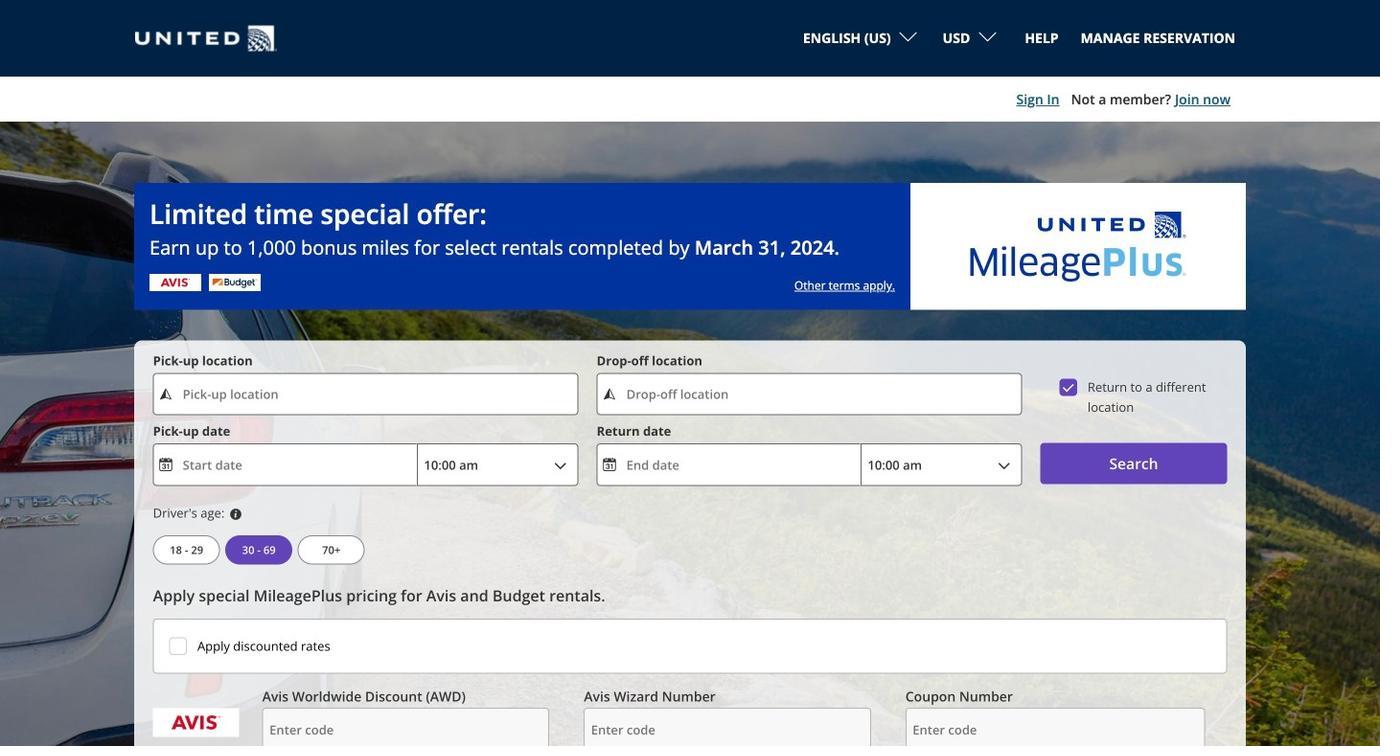 Task type: locate. For each thing, give the bounding box(es) containing it.
3 enter code field from the left
[[906, 708, 1206, 747]]

returnTime field
[[861, 444, 1023, 486]]

0 horizontal spatial compass image
[[158, 386, 174, 402]]

compass image
[[158, 386, 174, 402], [602, 386, 618, 402]]

1 horizontal spatial compass image
[[602, 386, 618, 402]]

info image
[[229, 508, 242, 521]]

benefitobject.text element
[[262, 686, 584, 708], [584, 686, 906, 708], [906, 686, 1228, 708]]

1 compass image from the left
[[158, 386, 174, 402]]

enter code field for first benefitobject.text element
[[262, 708, 550, 747]]

pickupTime field
[[417, 444, 579, 486]]

1 horizontal spatial enter code field
[[584, 708, 871, 747]]

budget image
[[209, 274, 261, 292]]

1 benefitobject.text element from the left
[[262, 686, 584, 708]]

1 enter code field from the left
[[262, 708, 550, 747]]

2 benefitobject.text element from the left
[[584, 686, 906, 708]]

2 enter code field from the left
[[584, 708, 871, 747]]

2 compass image from the left
[[602, 386, 618, 402]]

2 horizontal spatial enter code field
[[906, 708, 1206, 747]]

Enter code field
[[262, 708, 550, 747], [584, 708, 871, 747], [906, 708, 1206, 747]]

0 horizontal spatial enter code field
[[262, 708, 550, 747]]

Start date field
[[153, 444, 417, 486]]

united-airlines-white logo image
[[135, 15, 277, 62]]



Task type: describe. For each thing, give the bounding box(es) containing it.
compass image for pick-up location field
[[158, 386, 174, 402]]

enter code field for 3rd benefitobject.text element from the left
[[906, 708, 1206, 747]]

Drop-off location field
[[597, 373, 1023, 416]]

united mileage plan image
[[971, 211, 1187, 283]]

compass image for the drop-off location field
[[602, 386, 618, 402]]

End date field
[[597, 444, 861, 486]]

enter code field for second benefitobject.text element from the right
[[584, 708, 871, 747]]

Pick-up location field
[[153, 373, 579, 416]]

3 benefitobject.text element from the left
[[906, 686, 1228, 708]]

avis image
[[150, 274, 201, 292]]



